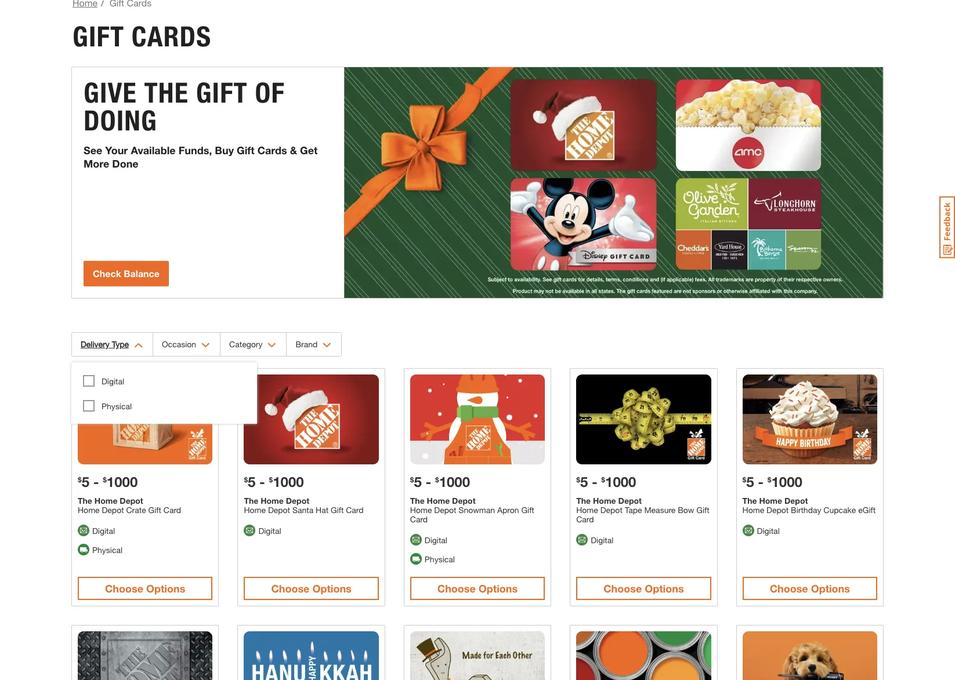 Task type: locate. For each thing, give the bounding box(es) containing it.
cupcake
[[824, 506, 856, 515]]

digital down the home depot home depot tape measure bow gift card
[[591, 536, 614, 546]]

card up physical icon
[[410, 515, 428, 525]]

gift inside the home depot home depot santa hat gift card
[[331, 506, 344, 515]]

1 horizontal spatial digital image
[[244, 526, 256, 537]]

1 choose from the left
[[105, 583, 143, 595]]

- for the home depot home depot crate gift card
[[93, 474, 99, 490]]

3 the from the left
[[244, 496, 258, 506]]

card inside the home depot home depot tape measure bow gift card
[[577, 515, 594, 525]]

2 $ 5 - $ 1000 from the left
[[410, 474, 470, 490]]

4 $ 5 - $ 1000 from the left
[[577, 474, 636, 490]]

gift right crate
[[148, 506, 161, 515]]

depot
[[120, 496, 143, 506], [452, 496, 476, 506], [286, 496, 310, 506], [619, 496, 642, 506], [785, 496, 808, 506], [102, 506, 124, 515], [434, 506, 457, 515], [268, 506, 290, 515], [601, 506, 623, 515], [767, 506, 789, 515]]

1 the from the left
[[78, 496, 92, 506]]

open arrow image
[[134, 343, 143, 348], [323, 343, 332, 348]]

gift right bow
[[697, 506, 710, 515]]

physical
[[102, 402, 132, 411]]

choose options button for tape
[[577, 577, 711, 601]]

- up the home depot home depot santa hat gift card
[[260, 474, 265, 490]]

5 1000 from the left
[[772, 474, 803, 490]]

the home depot home depot birthday cupcake egift
[[743, 496, 876, 515]]

1 5 from the left
[[82, 474, 89, 490]]

cards up the at the top left of the page
[[132, 20, 212, 53]]

1 options from the left
[[146, 583, 185, 595]]

3 - from the left
[[260, 474, 265, 490]]

1 horizontal spatial cards
[[258, 144, 287, 157]]

gift right the hat
[[331, 506, 344, 515]]

4 the from the left
[[577, 496, 591, 506]]

open arrow image inside delivery type link
[[134, 343, 143, 348]]

$ 5 - $ 1000 for santa
[[244, 474, 304, 490]]

gift left the "of"
[[196, 76, 248, 110]]

digital for the home depot home depot birthday cupcake egift
[[757, 526, 780, 536]]

the home depot home depot tape measure bow gift card
[[577, 496, 710, 525]]

the inside the home depot home depot santa hat gift card
[[244, 496, 258, 506]]

8 $ from the left
[[602, 476, 605, 485]]

3 1000 from the left
[[273, 474, 304, 490]]

physical
[[92, 545, 123, 555], [425, 555, 455, 565]]

3 options from the left
[[479, 583, 518, 595]]

5 choose options button from the left
[[743, 577, 878, 601]]

1000 up the home depot home depot santa hat gift card
[[273, 474, 304, 490]]

2 open arrow image from the left
[[268, 343, 277, 348]]

occasion
[[162, 340, 196, 349]]

open arrow image
[[201, 343, 210, 348], [268, 343, 277, 348]]

&
[[290, 144, 297, 157]]

delivery
[[81, 340, 110, 349]]

card left tape
[[577, 515, 594, 525]]

open arrow image right occasion
[[201, 343, 210, 348]]

4 - from the left
[[592, 474, 598, 490]]

the home depot home depot snowman apron gift card
[[410, 496, 534, 525]]

feedback link image
[[940, 196, 955, 259]]

1 open arrow image from the left
[[201, 343, 210, 348]]

the
[[78, 496, 92, 506], [410, 496, 425, 506], [244, 496, 258, 506], [577, 496, 591, 506], [743, 496, 757, 506]]

physical right physical image
[[92, 545, 123, 555]]

-
[[93, 474, 99, 490], [426, 474, 431, 490], [260, 474, 265, 490], [592, 474, 598, 490], [758, 474, 764, 490]]

choose options
[[105, 583, 185, 595], [271, 583, 352, 595], [438, 583, 518, 595], [604, 583, 684, 595], [770, 583, 850, 595]]

5 for the home depot home depot santa hat gift card
[[248, 474, 256, 490]]

cards left &
[[258, 144, 287, 157]]

open arrow image inside brand link
[[323, 343, 332, 348]]

check
[[93, 268, 121, 279]]

2 choose options button from the left
[[244, 577, 379, 601]]

1 horizontal spatial physical
[[425, 555, 455, 565]]

open arrow image for delivery type
[[134, 343, 143, 348]]

2 choose from the left
[[271, 583, 310, 595]]

get
[[300, 144, 318, 157]]

5 $ 5 - $ 1000 from the left
[[743, 474, 803, 490]]

choose for tape
[[604, 583, 642, 595]]

gift right apron
[[522, 506, 534, 515]]

$ 5 - $ 1000 up the home depot home depot santa hat gift card
[[244, 474, 304, 490]]

5 for the home depot home depot tape measure bow gift card
[[580, 474, 588, 490]]

the inside the home depot home depot birthday cupcake egift
[[743, 496, 757, 506]]

1 1000 from the left
[[107, 474, 138, 490]]

- up the home depot home depot birthday cupcake egift on the right bottom
[[758, 474, 764, 490]]

$
[[78, 476, 82, 485], [103, 476, 107, 485], [410, 476, 414, 485], [435, 476, 439, 485], [244, 476, 248, 485], [269, 476, 273, 485], [577, 476, 580, 485], [602, 476, 605, 485], [743, 476, 747, 485], [768, 476, 772, 485]]

0 horizontal spatial physical
[[92, 545, 123, 555]]

the for home depot birthday cupcake egift
[[743, 496, 757, 506]]

$ 5 - $ 1000 for snowman
[[410, 474, 470, 490]]

physical right physical icon
[[425, 555, 455, 565]]

2 open arrow image from the left
[[323, 343, 332, 348]]

5 - from the left
[[758, 474, 764, 490]]

home depot puppy screwdriver gift card image
[[743, 632, 878, 681]]

gift inside see your available funds, buy gift cards & get more done
[[237, 144, 255, 157]]

choose for santa
[[271, 583, 310, 595]]

done
[[112, 157, 139, 170]]

home
[[94, 496, 118, 506], [427, 496, 450, 506], [261, 496, 284, 506], [593, 496, 616, 506], [760, 496, 783, 506], [78, 506, 100, 515], [410, 506, 432, 515], [244, 506, 266, 515], [577, 506, 598, 515], [743, 506, 765, 515]]

5 choose options from the left
[[770, 583, 850, 595]]

category link
[[221, 333, 286, 356]]

- up the home depot home depot crate gift card
[[93, 474, 99, 490]]

the home depot home depot santa hat gift card
[[244, 496, 364, 515]]

3 5 from the left
[[248, 474, 256, 490]]

5 the from the left
[[743, 496, 757, 506]]

4 5 from the left
[[580, 474, 588, 490]]

1 $ 5 - $ 1000 from the left
[[78, 474, 138, 490]]

options for hat
[[313, 583, 352, 595]]

5 options from the left
[[811, 583, 850, 595]]

the for home depot santa hat gift card
[[244, 496, 258, 506]]

the inside the home depot home depot snowman apron gift card
[[410, 496, 425, 506]]

2 the from the left
[[410, 496, 425, 506]]

3 $ 5 - $ 1000 from the left
[[244, 474, 304, 490]]

physical image
[[410, 554, 422, 565]]

open arrow image right type
[[134, 343, 143, 348]]

$ 5 - $ 1000 for birthday
[[743, 474, 803, 490]]

choose options button
[[78, 577, 213, 601], [244, 577, 379, 601], [410, 577, 545, 601], [577, 577, 711, 601], [743, 577, 878, 601]]

$ 5 - $ 1000
[[78, 474, 138, 490], [410, 474, 470, 490], [244, 474, 304, 490], [577, 474, 636, 490], [743, 474, 803, 490]]

3 choose options button from the left
[[410, 577, 545, 601]]

check balance link
[[84, 261, 169, 287]]

4 choose from the left
[[604, 583, 642, 595]]

check balance
[[93, 268, 160, 279]]

5 for the home depot home depot crate gift card
[[82, 474, 89, 490]]

physical for snowman
[[425, 555, 455, 565]]

2 - from the left
[[426, 474, 431, 490]]

digital image for home depot tape measure bow gift card
[[577, 535, 588, 546]]

1 horizontal spatial open arrow image
[[323, 343, 332, 348]]

2 horizontal spatial digital image
[[577, 535, 588, 546]]

cards
[[132, 20, 212, 53], [258, 144, 287, 157]]

1000 up the home depot home depot crate gift card
[[107, 474, 138, 490]]

the inside the home depot home depot tape measure bow gift card
[[577, 496, 591, 506]]

choose options for birthday
[[770, 583, 850, 595]]

2 choose options from the left
[[271, 583, 352, 595]]

card inside the home depot home depot snowman apron gift card
[[410, 515, 428, 525]]

digital image
[[743, 526, 754, 537], [410, 535, 422, 546]]

digital down the home depot home depot santa hat gift card
[[259, 526, 281, 536]]

open arrow image for category
[[268, 343, 277, 348]]

digital for the home depot home depot tape measure bow gift card
[[591, 536, 614, 546]]

5 5 from the left
[[747, 474, 754, 490]]

funds,
[[179, 144, 212, 157]]

open arrow image right brand on the left of page
[[323, 343, 332, 348]]

4 choose options button from the left
[[577, 577, 711, 601]]

5
[[82, 474, 89, 490], [414, 474, 422, 490], [248, 474, 256, 490], [580, 474, 588, 490], [747, 474, 754, 490]]

gift
[[73, 20, 124, 53], [196, 76, 248, 110], [237, 144, 255, 157], [148, 506, 161, 515], [522, 506, 534, 515], [331, 506, 344, 515], [697, 506, 710, 515]]

1 open arrow image from the left
[[134, 343, 143, 348]]

choose for birthday
[[770, 583, 808, 595]]

digital for the home depot home depot santa hat gift card
[[259, 526, 281, 536]]

options for gift
[[146, 583, 185, 595]]

digital down the home depot home depot birthday cupcake egift on the right bottom
[[757, 526, 780, 536]]

1 horizontal spatial digital image
[[743, 526, 754, 537]]

4 choose options from the left
[[604, 583, 684, 595]]

- for the home depot home depot snowman apron gift card
[[426, 474, 431, 490]]

- up the home depot home depot snowman apron gift card
[[426, 474, 431, 490]]

0 horizontal spatial digital image
[[78, 526, 89, 537]]

occasion link
[[153, 333, 220, 356]]

card right crate
[[164, 506, 181, 515]]

open arrow image inside occasion "link"
[[201, 343, 210, 348]]

the inside the home depot home depot crate gift card
[[78, 496, 92, 506]]

4 $ from the left
[[435, 476, 439, 485]]

physical image
[[78, 545, 89, 556]]

1 choose options button from the left
[[78, 577, 213, 601]]

type
[[112, 340, 129, 349]]

digital down the home depot home depot snowman apron gift card
[[425, 536, 448, 546]]

buy
[[215, 144, 234, 157]]

1000 up tape
[[605, 474, 636, 490]]

1000 up the home depot home depot snowman apron gift card
[[439, 474, 470, 490]]

give
[[84, 76, 137, 110]]

2 1000 from the left
[[439, 474, 470, 490]]

1 horizontal spatial open arrow image
[[268, 343, 277, 348]]

$ 5 - $ 1000 up tape
[[577, 474, 636, 490]]

9 $ from the left
[[743, 476, 747, 485]]

$ 5 - $ 1000 for tape
[[577, 474, 636, 490]]

- up the home depot home depot tape measure bow gift card
[[592, 474, 598, 490]]

3 $ from the left
[[410, 476, 414, 485]]

4 1000 from the left
[[605, 474, 636, 490]]

choose options button for birthday
[[743, 577, 878, 601]]

1000 up the home depot home depot birthday cupcake egift on the right bottom
[[772, 474, 803, 490]]

home depot tape measure bow gift card image
[[577, 375, 711, 465]]

digital image for home depot santa hat gift card
[[244, 526, 256, 537]]

santa
[[293, 506, 314, 515]]

3 choose options from the left
[[438, 583, 518, 595]]

open arrow image for occasion
[[201, 343, 210, 348]]

0 horizontal spatial open arrow image
[[134, 343, 143, 348]]

2 options from the left
[[313, 583, 352, 595]]

options
[[146, 583, 185, 595], [313, 583, 352, 595], [479, 583, 518, 595], [645, 583, 684, 595], [811, 583, 850, 595]]

digital
[[92, 526, 115, 536], [259, 526, 281, 536], [757, 526, 780, 536], [425, 536, 448, 546], [591, 536, 614, 546]]

0 horizontal spatial cards
[[132, 20, 212, 53]]

home depot crate gift card image
[[78, 375, 213, 465]]

1000 for crate
[[107, 474, 138, 490]]

choose options for tape
[[604, 583, 684, 595]]

1 vertical spatial cards
[[258, 144, 287, 157]]

the for home depot crate gift card
[[78, 496, 92, 506]]

2 5 from the left
[[414, 474, 422, 490]]

choose
[[105, 583, 143, 595], [271, 583, 310, 595], [438, 583, 476, 595], [604, 583, 642, 595], [770, 583, 808, 595]]

gift right buy
[[237, 144, 255, 157]]

snowman
[[459, 506, 495, 515]]

card inside the home depot home depot santa hat gift card
[[346, 506, 364, 515]]

0 vertical spatial cards
[[132, 20, 212, 53]]

1000 for tape
[[605, 474, 636, 490]]

card right the hat
[[346, 506, 364, 515]]

open arrow image inside category 'link'
[[268, 343, 277, 348]]

choose options button for crate
[[78, 577, 213, 601]]

1 - from the left
[[93, 474, 99, 490]]

3 choose from the left
[[438, 583, 476, 595]]

card inside the home depot home depot crate gift card
[[164, 506, 181, 515]]

1 choose options from the left
[[105, 583, 185, 595]]

$ 5 - $ 1000 up the home depot home depot crate gift card
[[78, 474, 138, 490]]

0 horizontal spatial open arrow image
[[201, 343, 210, 348]]

$ 5 - $ 1000 up the home depot home depot birthday cupcake egift on the right bottom
[[743, 474, 803, 490]]

open arrow image right category
[[268, 343, 277, 348]]

4 options from the left
[[645, 583, 684, 595]]

1000
[[107, 474, 138, 490], [439, 474, 470, 490], [273, 474, 304, 490], [605, 474, 636, 490], [772, 474, 803, 490]]

5 choose from the left
[[770, 583, 808, 595]]

$ 5 - $ 1000 up the home depot home depot snowman apron gift card
[[410, 474, 470, 490]]

card
[[164, 506, 181, 515], [346, 506, 364, 515], [410, 515, 428, 525], [577, 515, 594, 525]]

digital image
[[78, 526, 89, 537], [244, 526, 256, 537], [577, 535, 588, 546]]

your
[[105, 144, 128, 157]]



Task type: describe. For each thing, give the bounding box(es) containing it.
give the gift of doing
[[84, 76, 285, 138]]

options for measure
[[645, 583, 684, 595]]

measure
[[645, 506, 676, 515]]

home depot hanukkah menorah gift card image
[[244, 632, 379, 681]]

- for the home depot home depot santa hat gift card
[[260, 474, 265, 490]]

choose for snowman
[[438, 583, 476, 595]]

home depot made for each other sketch gift card image
[[410, 632, 545, 681]]

brand link
[[287, 333, 341, 356]]

the home depot home depot crate gift card
[[78, 496, 181, 515]]

egift
[[859, 506, 876, 515]]

options for cupcake
[[811, 583, 850, 595]]

home depot snowman apron gift card image
[[410, 375, 545, 465]]

choose options for santa
[[271, 583, 352, 595]]

choose options for crate
[[105, 583, 185, 595]]

physical for crate
[[92, 545, 123, 555]]

1 $ from the left
[[78, 476, 82, 485]]

- for the home depot home depot tape measure bow gift card
[[592, 474, 598, 490]]

delivery type link
[[72, 333, 153, 356]]

home depot birthday cupcake egift image
[[743, 375, 878, 465]]

image for give the gift of doing image
[[344, 67, 884, 298]]

gift inside the home depot home depot crate gift card
[[148, 506, 161, 515]]

gift up "give"
[[73, 20, 124, 53]]

category
[[229, 340, 263, 349]]

0 horizontal spatial digital image
[[410, 535, 422, 546]]

birthday
[[791, 506, 822, 515]]

choose options button for snowman
[[410, 577, 545, 601]]

see your available funds, buy gift cards & get more done
[[84, 144, 318, 170]]

doing
[[84, 104, 157, 138]]

5 $ from the left
[[244, 476, 248, 485]]

10 $ from the left
[[768, 476, 772, 485]]

crate
[[126, 506, 146, 515]]

gift inside the home depot home depot tape measure bow gift card
[[697, 506, 710, 515]]

choose options for snowman
[[438, 583, 518, 595]]

see
[[84, 144, 102, 157]]

home depot santa hat gift card image
[[244, 375, 379, 465]]

1000 for santa
[[273, 474, 304, 490]]

apron
[[497, 506, 519, 515]]

digital
[[102, 377, 124, 387]]

the for home depot snowman apron gift card
[[410, 496, 425, 506]]

- for the home depot home depot birthday cupcake egift
[[758, 474, 764, 490]]

the
[[144, 76, 189, 110]]

hat
[[316, 506, 329, 515]]

5 for the home depot home depot birthday cupcake egift
[[747, 474, 754, 490]]

bow
[[678, 506, 695, 515]]

gift inside the home depot home depot snowman apron gift card
[[522, 506, 534, 515]]

home depot paint cans gift card image
[[577, 632, 711, 681]]

5 for the home depot home depot snowman apron gift card
[[414, 474, 422, 490]]

cards inside see your available funds, buy gift cards & get more done
[[258, 144, 287, 157]]

balance
[[124, 268, 160, 279]]

available
[[131, 144, 176, 157]]

1000 for snowman
[[439, 474, 470, 490]]

open arrow image for brand
[[323, 343, 332, 348]]

options for apron
[[479, 583, 518, 595]]

tape
[[625, 506, 642, 515]]

6 $ from the left
[[269, 476, 273, 485]]

more
[[84, 157, 109, 170]]

the for home depot tape measure bow gift card
[[577, 496, 591, 506]]

delivery type
[[81, 340, 129, 349]]

home depot diamond plate logo gift card image
[[78, 632, 213, 681]]

1000 for birthday
[[772, 474, 803, 490]]

choose for crate
[[105, 583, 143, 595]]

digital down the home depot home depot crate gift card
[[92, 526, 115, 536]]

$ 5 - $ 1000 for crate
[[78, 474, 138, 490]]

of
[[255, 76, 285, 110]]

choose options button for santa
[[244, 577, 379, 601]]

gift cards
[[73, 20, 212, 53]]

brand
[[296, 340, 318, 349]]

2 $ from the left
[[103, 476, 107, 485]]

gift inside give the gift of doing
[[196, 76, 248, 110]]

7 $ from the left
[[577, 476, 580, 485]]



Task type: vqa. For each thing, say whether or not it's contained in the screenshot.
the leftmost seller
no



